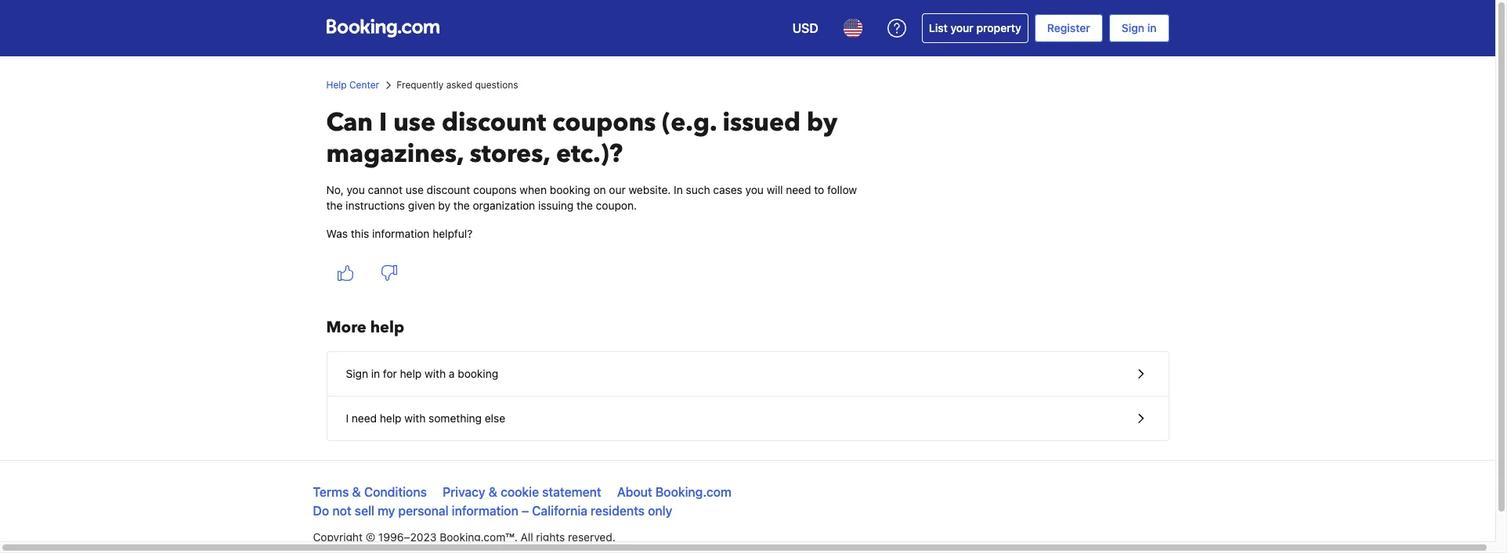 Task type: locate. For each thing, give the bounding box(es) containing it.
sign for sign in for help with a booking
[[346, 367, 368, 381]]

booking.com™.
[[440, 531, 518, 544]]

booking
[[550, 183, 590, 197], [458, 367, 498, 381]]

terms & conditions link
[[313, 486, 427, 500]]

no, you cannot use discount coupons when booking on our website. in such cases you will need to follow the instructions given by the organization issuing the coupon.
[[326, 183, 857, 212]]

more
[[326, 317, 366, 338]]

0 horizontal spatial &
[[352, 486, 361, 500]]

by right the issued
[[807, 106, 838, 140]]

0 vertical spatial use
[[393, 106, 436, 140]]

usd
[[793, 21, 819, 35]]

sign in
[[1122, 21, 1157, 34]]

booking up issuing
[[550, 183, 590, 197]]

help down for
[[380, 412, 402, 425]]

discount
[[442, 106, 546, 140], [427, 183, 470, 197]]

sign in link
[[1109, 14, 1169, 42]]

2 vertical spatial help
[[380, 412, 402, 425]]

i right can
[[379, 106, 387, 140]]

will
[[767, 183, 783, 197]]

1 horizontal spatial i
[[379, 106, 387, 140]]

help right more
[[370, 317, 404, 338]]

1 vertical spatial discount
[[427, 183, 470, 197]]

0 horizontal spatial booking
[[458, 367, 498, 381]]

0 vertical spatial in
[[1148, 21, 1157, 34]]

your
[[951, 21, 974, 34]]

1 you from the left
[[347, 183, 365, 197]]

1 vertical spatial by
[[438, 199, 451, 212]]

1 horizontal spatial by
[[807, 106, 838, 140]]

0 horizontal spatial sign
[[346, 367, 368, 381]]

register link
[[1035, 14, 1103, 42]]

all
[[521, 531, 533, 544]]

privacy & cookie statement
[[443, 486, 601, 500]]

0 horizontal spatial coupons
[[473, 183, 517, 197]]

the
[[326, 199, 343, 212], [453, 199, 470, 212], [577, 199, 593, 212]]

this
[[351, 227, 369, 241]]

sell
[[355, 505, 375, 519]]

0 vertical spatial sign
[[1122, 21, 1145, 34]]

1 horizontal spatial sign
[[1122, 21, 1145, 34]]

use inside no, you cannot use discount coupons when booking on our website. in such cases you will need to follow the instructions given by the organization issuing the coupon.
[[406, 183, 424, 197]]

when
[[520, 183, 547, 197]]

in for sign in for help with a booking
[[371, 367, 380, 381]]

no,
[[326, 183, 344, 197]]

& up sell
[[352, 486, 361, 500]]

with
[[425, 367, 446, 381], [405, 412, 426, 425]]

0 vertical spatial need
[[786, 183, 811, 197]]

sign right "register"
[[1122, 21, 1145, 34]]

information up booking.com™.
[[452, 505, 519, 519]]

such
[[686, 183, 710, 197]]

discount inside no, you cannot use discount coupons when booking on our website. in such cases you will need to follow the instructions given by the organization issuing the coupon.
[[427, 183, 470, 197]]

by
[[807, 106, 838, 140], [438, 199, 451, 212]]

need inside button
[[352, 412, 377, 425]]

need
[[786, 183, 811, 197], [352, 412, 377, 425]]

0 vertical spatial with
[[425, 367, 446, 381]]

magazines,
[[326, 137, 464, 172]]

0 horizontal spatial in
[[371, 367, 380, 381]]

1 vertical spatial in
[[371, 367, 380, 381]]

information
[[372, 227, 430, 241], [452, 505, 519, 519]]

coupons up organization
[[473, 183, 517, 197]]

1 vertical spatial need
[[352, 412, 377, 425]]

1 the from the left
[[326, 199, 343, 212]]

1 horizontal spatial booking
[[550, 183, 590, 197]]

0 horizontal spatial you
[[347, 183, 365, 197]]

booking.com online hotel reservations image
[[326, 19, 439, 38]]

was this information helpful?
[[326, 227, 473, 241]]

privacy
[[443, 486, 485, 500]]

need down sign in for help with a booking
[[352, 412, 377, 425]]

need left to
[[786, 183, 811, 197]]

my
[[378, 505, 395, 519]]

use up given at the left top of the page
[[406, 183, 424, 197]]

in
[[1148, 21, 1157, 34], [371, 367, 380, 381]]

sign
[[1122, 21, 1145, 34], [346, 367, 368, 381]]

by right given at the left top of the page
[[438, 199, 451, 212]]

1 horizontal spatial need
[[786, 183, 811, 197]]

0 vertical spatial by
[[807, 106, 838, 140]]

use down frequently
[[393, 106, 436, 140]]

1 vertical spatial sign
[[346, 367, 368, 381]]

sign left for
[[346, 367, 368, 381]]

copyright © 1996–2023 booking.com™. all rights reserved.
[[313, 531, 616, 544]]

etc.)?
[[556, 137, 623, 172]]

else
[[485, 412, 505, 425]]

discount up given at the left top of the page
[[427, 183, 470, 197]]

&
[[352, 486, 361, 500], [489, 486, 497, 500]]

1 horizontal spatial information
[[452, 505, 519, 519]]

information inside about booking.com do not sell my personal information – california residents only
[[452, 505, 519, 519]]

2 horizontal spatial the
[[577, 199, 593, 212]]

1 vertical spatial coupons
[[473, 183, 517, 197]]

you
[[347, 183, 365, 197], [746, 183, 764, 197]]

use
[[393, 106, 436, 140], [406, 183, 424, 197]]

0 horizontal spatial need
[[352, 412, 377, 425]]

©
[[366, 531, 375, 544]]

help inside button
[[400, 367, 422, 381]]

instructions
[[346, 199, 405, 212]]

a
[[449, 367, 455, 381]]

the down no,
[[326, 199, 343, 212]]

0 horizontal spatial information
[[372, 227, 430, 241]]

discount down questions
[[442, 106, 546, 140]]

help inside button
[[380, 412, 402, 425]]

with left a
[[425, 367, 446, 381]]

0 vertical spatial coupons
[[553, 106, 656, 140]]

frequently
[[397, 79, 444, 91]]

1 horizontal spatial in
[[1148, 21, 1157, 34]]

0 horizontal spatial i
[[346, 412, 349, 425]]

1 horizontal spatial &
[[489, 486, 497, 500]]

help
[[370, 317, 404, 338], [400, 367, 422, 381], [380, 412, 402, 425]]

0 horizontal spatial by
[[438, 199, 451, 212]]

0 vertical spatial i
[[379, 106, 387, 140]]

sign inside 'link'
[[1122, 21, 1145, 34]]

1 vertical spatial booking
[[458, 367, 498, 381]]

1 horizontal spatial the
[[453, 199, 470, 212]]

the right issuing
[[577, 199, 593, 212]]

coupons inside no, you cannot use discount coupons when booking on our website. in such cases you will need to follow the instructions given by the organization issuing the coupon.
[[473, 183, 517, 197]]

1 vertical spatial use
[[406, 183, 424, 197]]

1 vertical spatial information
[[452, 505, 519, 519]]

can i use discount coupons (e.g. issued by magazines, stores, etc.)?
[[326, 106, 838, 172]]

coupons
[[553, 106, 656, 140], [473, 183, 517, 197]]

i
[[379, 106, 387, 140], [346, 412, 349, 425]]

1 vertical spatial i
[[346, 412, 349, 425]]

(e.g.
[[662, 106, 717, 140]]

in inside 'link'
[[1148, 21, 1157, 34]]

sign in for help with a booking button
[[327, 353, 1169, 397]]

information down given at the left top of the page
[[372, 227, 430, 241]]

0 vertical spatial information
[[372, 227, 430, 241]]

1 vertical spatial with
[[405, 412, 426, 425]]

booking right a
[[458, 367, 498, 381]]

& up do not sell my personal information – california residents only link
[[489, 486, 497, 500]]

residents
[[591, 505, 645, 519]]

cookie
[[501, 486, 539, 500]]

with inside button
[[405, 412, 426, 425]]

2 & from the left
[[489, 486, 497, 500]]

& for terms
[[352, 486, 361, 500]]

in for sign in
[[1148, 21, 1157, 34]]

you right no,
[[347, 183, 365, 197]]

helpful?
[[433, 227, 473, 241]]

0 vertical spatial discount
[[442, 106, 546, 140]]

1 horizontal spatial you
[[746, 183, 764, 197]]

on
[[593, 183, 606, 197]]

& for privacy
[[489, 486, 497, 500]]

register
[[1047, 21, 1090, 34]]

with left something
[[405, 412, 426, 425]]

help
[[326, 79, 347, 91]]

for
[[383, 367, 397, 381]]

i up terms
[[346, 412, 349, 425]]

0 vertical spatial booking
[[550, 183, 590, 197]]

i need help with something else button
[[327, 397, 1169, 441]]

sign in for help with a booking link
[[327, 353, 1169, 396]]

1 vertical spatial help
[[400, 367, 422, 381]]

you left will
[[746, 183, 764, 197]]

the up helpful?
[[453, 199, 470, 212]]

sign inside button
[[346, 367, 368, 381]]

coupons up the "on" at the left of the page
[[553, 106, 656, 140]]

in inside button
[[371, 367, 380, 381]]

0 vertical spatial help
[[370, 317, 404, 338]]

1 & from the left
[[352, 486, 361, 500]]

1 horizontal spatial coupons
[[553, 106, 656, 140]]

0 horizontal spatial the
[[326, 199, 343, 212]]

help right for
[[400, 367, 422, 381]]



Task type: vqa. For each thing, say whether or not it's contained in the screenshot.
you to the right
yes



Task type: describe. For each thing, give the bounding box(es) containing it.
list your property
[[929, 21, 1021, 34]]

list
[[929, 21, 948, 34]]

1996–2023
[[378, 531, 437, 544]]

use inside can i use discount coupons (e.g. issued by magazines, stores, etc.)?
[[393, 106, 436, 140]]

sign for sign in
[[1122, 21, 1145, 34]]

personal
[[398, 505, 449, 519]]

privacy & cookie statement link
[[443, 486, 601, 500]]

given
[[408, 199, 435, 212]]

sign in for help with a booking
[[346, 367, 498, 381]]

more help
[[326, 317, 404, 338]]

stores,
[[470, 137, 550, 172]]

copyright
[[313, 531, 363, 544]]

i need help with something else
[[346, 412, 505, 425]]

do
[[313, 505, 329, 519]]

about booking.com do not sell my personal information – california residents only
[[313, 486, 732, 519]]

cases
[[713, 183, 743, 197]]

booking inside no, you cannot use discount coupons when booking on our website. in such cases you will need to follow the instructions given by the organization issuing the coupon.
[[550, 183, 590, 197]]

can
[[326, 106, 373, 140]]

organization
[[473, 199, 535, 212]]

something
[[429, 412, 482, 425]]

terms
[[313, 486, 349, 500]]

was
[[326, 227, 348, 241]]

terms & conditions
[[313, 486, 427, 500]]

by inside can i use discount coupons (e.g. issued by magazines, stores, etc.)?
[[807, 106, 838, 140]]

frequently asked questions
[[397, 79, 518, 91]]

2 you from the left
[[746, 183, 764, 197]]

not
[[332, 505, 352, 519]]

coupons inside can i use discount coupons (e.g. issued by magazines, stores, etc.)?
[[553, 106, 656, 140]]

do not sell my personal information – california residents only link
[[313, 505, 673, 519]]

our
[[609, 183, 626, 197]]

need inside no, you cannot use discount coupons when booking on our website. in such cases you will need to follow the instructions given by the organization issuing the coupon.
[[786, 183, 811, 197]]

2 the from the left
[[453, 199, 470, 212]]

booking.com
[[656, 486, 732, 500]]

website.
[[629, 183, 671, 197]]

asked
[[446, 79, 472, 91]]

booking inside button
[[458, 367, 498, 381]]

questions
[[475, 79, 518, 91]]

conditions
[[364, 486, 427, 500]]

by inside no, you cannot use discount coupons when booking on our website. in such cases you will need to follow the instructions given by the organization issuing the coupon.
[[438, 199, 451, 212]]

with inside button
[[425, 367, 446, 381]]

center
[[349, 79, 379, 91]]

i inside can i use discount coupons (e.g. issued by magazines, stores, etc.)?
[[379, 106, 387, 140]]

statement
[[542, 486, 601, 500]]

issued
[[723, 106, 801, 140]]

california
[[532, 505, 588, 519]]

rights
[[536, 531, 565, 544]]

list your property link
[[922, 13, 1029, 43]]

help center button
[[326, 78, 379, 92]]

reserved.
[[568, 531, 616, 544]]

coupon.
[[596, 199, 637, 212]]

follow
[[827, 183, 857, 197]]

property
[[977, 21, 1021, 34]]

issuing
[[538, 199, 574, 212]]

help center
[[326, 79, 379, 91]]

in
[[674, 183, 683, 197]]

i inside button
[[346, 412, 349, 425]]

3 the from the left
[[577, 199, 593, 212]]

about booking.com link
[[617, 486, 732, 500]]

discount inside can i use discount coupons (e.g. issued by magazines, stores, etc.)?
[[442, 106, 546, 140]]

–
[[522, 505, 529, 519]]

to
[[814, 183, 824, 197]]

cannot
[[368, 183, 403, 197]]

usd button
[[783, 9, 828, 47]]

about
[[617, 486, 652, 500]]

only
[[648, 505, 673, 519]]



